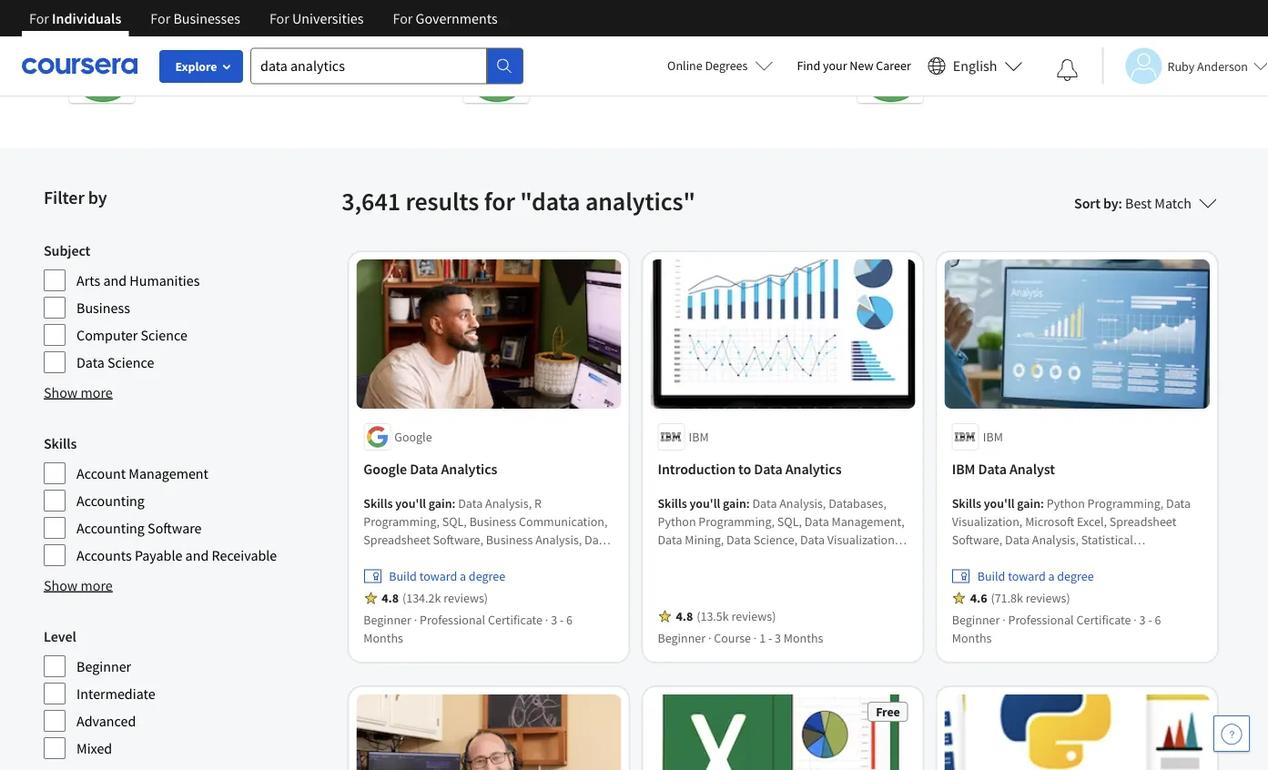 Task type: vqa. For each thing, say whether or not it's contained in the screenshot.
For Businesses
yes



Task type: locate. For each thing, give the bounding box(es) containing it.
accounting for accounting
[[76, 492, 145, 510]]

2 a from the left
[[1048, 568, 1055, 584]]

online degrees button
[[653, 46, 788, 86]]

python
[[658, 513, 696, 530]]

1 horizontal spatial gain
[[723, 495, 746, 512]]

beginner · professional certificate · 3 - 6 months down 4.8 (134.2k reviews)
[[364, 612, 573, 646]]

for left the governments
[[393, 9, 413, 27]]

1 degree from the left
[[469, 568, 505, 584]]

professional for analytics
[[420, 612, 485, 628]]

for for businesses
[[151, 9, 170, 27]]

for left universities
[[269, 9, 289, 27]]

by for filter
[[88, 186, 107, 209]]

degree up 4.6 (71.8k reviews)
[[1057, 568, 1094, 584]]

3 you'll from the left
[[984, 495, 1015, 512]]

0 vertical spatial accounting
[[76, 492, 145, 510]]

certificate for google data analytics
[[488, 612, 543, 628]]

2 horizontal spatial gain
[[1017, 495, 1041, 512]]

microsoft
[[789, 550, 838, 566]]

ibm up ibm data analyst
[[983, 429, 1003, 445]]

reviews) right (71.8k
[[1026, 590, 1070, 606]]

results
[[406, 185, 479, 217]]

subject group
[[44, 239, 331, 374]]

gain for google
[[429, 495, 452, 512]]

1 skills you'll gain : from the left
[[364, 495, 458, 512]]

programming, down science,
[[710, 550, 786, 566]]

2 horizontal spatial skills you'll gain :
[[952, 495, 1047, 512]]

3 gain from the left
[[1017, 495, 1041, 512]]

0 horizontal spatial 3
[[551, 612, 557, 628]]

science for data science
[[107, 353, 154, 371]]

1 vertical spatial and
[[185, 546, 209, 565]]

4.8 left (134.2k
[[382, 590, 399, 606]]

1 horizontal spatial analytics
[[441, 460, 497, 478]]

google image right your
[[858, 37, 923, 103]]

show more button for data
[[44, 381, 113, 403]]

online degrees
[[667, 57, 748, 74]]

you'll for ibm
[[984, 495, 1015, 512]]

0 vertical spatial show more button
[[44, 381, 113, 403]]

2 certificate from the left
[[1077, 612, 1131, 628]]

and inside skills group
[[185, 546, 209, 565]]

skills group
[[44, 432, 331, 567]]

beginner · professional certificate · 3 - 6 months down 4.6 (71.8k reviews)
[[952, 612, 1161, 646]]

1 vertical spatial more
[[81, 576, 113, 595]]

skills you'll gain : up "python"
[[658, 495, 753, 512]]

excel
[[841, 550, 867, 566]]

a up 4.6 (71.8k reviews)
[[1048, 568, 1055, 584]]

1 horizontal spatial certificate
[[1077, 612, 1131, 628]]

1 6 from the left
[[566, 612, 573, 628]]

toward up 4.8 (134.2k reviews)
[[419, 568, 457, 584]]

1 professional from the left
[[420, 612, 485, 628]]

:
[[1119, 194, 1123, 212], [452, 495, 456, 512], [746, 495, 750, 512], [1041, 495, 1044, 512]]

0 horizontal spatial build
[[389, 568, 417, 584]]

1 horizontal spatial and
[[185, 546, 209, 565]]

3
[[551, 612, 557, 628], [1140, 612, 1146, 628], [775, 630, 781, 646]]

mining,
[[685, 532, 724, 548]]

programming, up mining,
[[699, 513, 775, 530]]

build toward a degree for analyst
[[978, 568, 1094, 584]]

google image down individuals
[[69, 37, 135, 103]]

0 horizontal spatial months
[[364, 630, 403, 646]]

months for ibm data analyst
[[952, 630, 992, 646]]

a
[[460, 568, 466, 584], [1048, 568, 1055, 584]]

show more button down data science
[[44, 381, 113, 403]]

1 gain from the left
[[429, 495, 452, 512]]

0 vertical spatial advanced
[[191, 38, 244, 55]]

humanities
[[130, 271, 200, 290]]

ibm left analyst
[[952, 460, 976, 478]]

skills down ibm data analyst
[[952, 495, 981, 512]]

analysis,
[[780, 495, 826, 512]]

2 horizontal spatial you'll
[[984, 495, 1015, 512]]

None search field
[[250, 48, 524, 84]]

4.8 (134.2k reviews)
[[382, 590, 488, 606]]

show up level
[[44, 576, 78, 595]]

0 vertical spatial show more
[[44, 383, 113, 402]]

1 build toward a degree from the left
[[389, 568, 505, 584]]

1 build from the left
[[389, 568, 417, 584]]

you'll up "python"
[[690, 495, 720, 512]]

skills
[[44, 434, 77, 453], [364, 495, 393, 512], [658, 495, 687, 512], [952, 495, 981, 512]]

2 degree from the left
[[1057, 568, 1094, 584]]

build toward a degree up 4.6 (71.8k reviews)
[[978, 568, 1094, 584]]

1 show from the top
[[44, 383, 78, 402]]

1 horizontal spatial a
[[1048, 568, 1055, 584]]

beginner down the '4.6'
[[952, 612, 1000, 628]]

0 horizontal spatial google image
[[69, 37, 135, 103]]

0 vertical spatial science
[[141, 326, 187, 344]]

1 show more from the top
[[44, 383, 113, 402]]

2 horizontal spatial 3
[[1140, 612, 1146, 628]]

2 horizontal spatial -
[[1148, 612, 1152, 628]]

4 for from the left
[[393, 9, 413, 27]]

1 vertical spatial science
[[107, 353, 154, 371]]

skills you'll gain : down ibm data analyst
[[952, 495, 1047, 512]]

professional down 4.6 (71.8k reviews)
[[1008, 612, 1074, 628]]

0 horizontal spatial professional
[[420, 612, 485, 628]]

skills you'll gain : for ibm
[[952, 495, 1047, 512]]

2 toward from the left
[[1008, 568, 1046, 584]]

google image down the governments
[[463, 37, 529, 103]]

show more for data science
[[44, 383, 113, 402]]

months down (134.2k
[[364, 630, 403, 646]]

show more down accounts
[[44, 576, 113, 595]]

1 horizontal spatial 4.8
[[676, 608, 693, 624]]

skills you'll gain :
[[364, 495, 458, 512], [658, 495, 753, 512], [952, 495, 1047, 512]]

more down accounts
[[81, 576, 113, 595]]

arts and humanities
[[76, 271, 200, 290]]

0 vertical spatial more
[[81, 383, 113, 402]]

toward
[[419, 568, 457, 584], [1008, 568, 1046, 584]]

computer
[[76, 326, 138, 344]]

build toward a degree up 4.8 (134.2k reviews)
[[389, 568, 505, 584]]

degree up 4.8 (134.2k reviews)
[[469, 568, 505, 584]]

0 horizontal spatial reviews)
[[444, 590, 488, 606]]

governments
[[416, 9, 498, 27]]

4.8
[[382, 590, 399, 606], [676, 608, 693, 624]]

for
[[484, 185, 515, 217]]

1 horizontal spatial professional
[[1008, 612, 1074, 628]]

0 vertical spatial 4.8
[[382, 590, 399, 606]]

1 beginner · professional certificate · 3 - 6 months from the left
[[364, 612, 573, 646]]

skills up 'account'
[[44, 434, 77, 453]]

3 for google data analytics
[[551, 612, 557, 628]]

1 horizontal spatial you'll
[[690, 495, 720, 512]]

accounting down 'account'
[[76, 492, 145, 510]]

and down software
[[185, 546, 209, 565]]

1 horizontal spatial advanced
[[191, 38, 244, 55]]

1 horizontal spatial 3
[[775, 630, 781, 646]]

1 toward from the left
[[419, 568, 457, 584]]

1 vertical spatial show
[[44, 576, 78, 595]]

more
[[81, 383, 113, 402], [81, 576, 113, 595]]

months for google data analytics
[[364, 630, 403, 646]]

a for analyst
[[1048, 568, 1055, 584]]

skills you'll gain : down google data analytics
[[364, 495, 458, 512]]

2 build from the left
[[978, 568, 1006, 584]]

months
[[364, 630, 403, 646], [784, 630, 823, 646], [952, 630, 992, 646]]

0 horizontal spatial and
[[103, 271, 127, 290]]

data science
[[76, 353, 154, 371]]

1 vertical spatial show more button
[[44, 575, 113, 596]]

1 show more button from the top
[[44, 381, 113, 403]]

professional for analyst
[[1008, 612, 1074, 628]]

6
[[566, 612, 573, 628], [1155, 612, 1161, 628]]

3 skills you'll gain : from the left
[[952, 495, 1047, 512]]

best
[[1125, 194, 1152, 212]]

for left individuals
[[29, 9, 49, 27]]

2 horizontal spatial analytics
[[785, 460, 842, 478]]

advanced up explore
[[191, 38, 244, 55]]

to
[[738, 460, 751, 478]]

advanced down intermediate at the left bottom of page
[[76, 712, 136, 730]]

gain down google data analytics
[[429, 495, 452, 512]]

gain for ibm
[[1017, 495, 1041, 512]]

1 vertical spatial programming,
[[710, 550, 786, 566]]

analyst
[[1010, 460, 1055, 478]]

0 horizontal spatial degree
[[469, 568, 505, 584]]

2 build toward a degree from the left
[[978, 568, 1094, 584]]

1 horizontal spatial build
[[978, 568, 1006, 584]]

0 horizontal spatial build toward a degree
[[389, 568, 505, 584]]

: down analyst
[[1041, 495, 1044, 512]]

show more
[[44, 383, 113, 402], [44, 576, 113, 595]]

for left businesses
[[151, 9, 170, 27]]

0 vertical spatial programming,
[[699, 513, 775, 530]]

skills up "python"
[[658, 495, 687, 512]]

0 horizontal spatial gain
[[429, 495, 452, 512]]

build
[[389, 568, 417, 584], [978, 568, 1006, 584]]

accounting for accounting software
[[76, 519, 145, 537]]

accounting up accounts
[[76, 519, 145, 537]]

businesses
[[173, 9, 240, 27]]

show more button
[[44, 381, 113, 403], [44, 575, 113, 596]]

management
[[129, 464, 209, 483]]

0 horizontal spatial 4.8
[[382, 590, 399, 606]]

: down introduction to data analytics
[[746, 495, 750, 512]]

2 horizontal spatial google image
[[858, 37, 923, 103]]

months right 1
[[784, 630, 823, 646]]

1 horizontal spatial skills you'll gain :
[[658, 495, 753, 512]]

degree for google data analytics
[[469, 568, 505, 584]]

gain
[[429, 495, 452, 512], [723, 495, 746, 512], [1017, 495, 1041, 512]]

a up 4.8 (134.2k reviews)
[[460, 568, 466, 584]]

new
[[850, 57, 874, 74]]

toward up 4.6 (71.8k reviews)
[[1008, 568, 1046, 584]]

1 a from the left
[[460, 568, 466, 584]]

reviews) right (134.2k
[[444, 590, 488, 606]]

1 certificate from the left
[[488, 612, 543, 628]]

0 horizontal spatial beginner · professional certificate · 3 - 6 months
[[364, 612, 573, 646]]

data
[[247, 38, 272, 55], [76, 353, 105, 371], [410, 460, 438, 478], [754, 460, 783, 478], [978, 460, 1007, 478], [753, 495, 777, 512], [805, 513, 829, 530], [658, 532, 682, 548], [727, 532, 751, 548], [800, 532, 825, 548]]

science down computer science
[[107, 353, 154, 371]]

2 horizontal spatial ibm
[[983, 429, 1003, 445]]

and
[[103, 271, 127, 290], [185, 546, 209, 565]]

science
[[141, 326, 187, 344], [107, 353, 154, 371]]

2 horizontal spatial months
[[952, 630, 992, 646]]

1 horizontal spatial -
[[768, 630, 772, 646]]

6 for google data analytics
[[566, 612, 573, 628]]

for for individuals
[[29, 9, 49, 27]]

more down data science
[[81, 383, 113, 402]]

0 horizontal spatial by
[[88, 186, 107, 209]]

1 you'll from the left
[[395, 495, 426, 512]]

1 accounting from the top
[[76, 492, 145, 510]]

0 horizontal spatial advanced
[[76, 712, 136, 730]]

show more down data science
[[44, 383, 113, 402]]

0 vertical spatial show
[[44, 383, 78, 402]]

2 more from the top
[[81, 576, 113, 595]]

more for accounts
[[81, 576, 113, 595]]

4.8 left the (13.5k
[[676, 608, 693, 624]]

advanced
[[191, 38, 244, 55], [76, 712, 136, 730]]

2 horizontal spatial reviews)
[[1026, 590, 1070, 606]]

certificate
[[488, 612, 543, 628], [1077, 612, 1131, 628]]

beginner up intermediate at the left bottom of page
[[76, 657, 131, 676]]

you'll for google
[[395, 495, 426, 512]]

analytics
[[275, 38, 326, 55], [441, 460, 497, 478], [785, 460, 842, 478]]

(71.8k
[[991, 590, 1023, 606]]

filter
[[44, 186, 84, 209]]

beginner · course · 1 - 3 months
[[658, 630, 823, 646]]

a for analytics
[[460, 568, 466, 584]]

gain down to on the bottom right of the page
[[723, 495, 746, 512]]

show more button down accounts
[[44, 575, 113, 596]]

build for ibm
[[978, 568, 1006, 584]]

build up the '4.6'
[[978, 568, 1006, 584]]

you'll down google data analytics
[[395, 495, 426, 512]]

2 professional from the left
[[1008, 612, 1074, 628]]

1 more from the top
[[81, 383, 113, 402]]

reviews)
[[444, 590, 488, 606], [1026, 590, 1070, 606], [732, 608, 776, 624]]

by
[[88, 186, 107, 209], [1103, 194, 1119, 212]]

you'll down ibm data analyst
[[984, 495, 1015, 512]]

1 horizontal spatial months
[[784, 630, 823, 646]]

2 6 from the left
[[1155, 612, 1161, 628]]

2 show more from the top
[[44, 576, 113, 595]]

google image
[[69, 37, 135, 103], [463, 37, 529, 103], [858, 37, 923, 103]]

professional down 4.8 (134.2k reviews)
[[420, 612, 485, 628]]

2 beginner · professional certificate · 3 - 6 months from the left
[[952, 612, 1161, 646]]

0 horizontal spatial -
[[560, 612, 564, 628]]

for for governments
[[393, 9, 413, 27]]

2 show more button from the top
[[44, 575, 113, 596]]

build toward a degree
[[389, 568, 505, 584], [978, 568, 1094, 584]]

banner navigation
[[15, 0, 512, 36]]

gain down analyst
[[1017, 495, 1041, 512]]

1 vertical spatial accounting
[[76, 519, 145, 537]]

payable
[[135, 546, 182, 565]]

and right 'arts'
[[103, 271, 127, 290]]

build up (134.2k
[[389, 568, 417, 584]]

0 horizontal spatial certificate
[[488, 612, 543, 628]]

0 horizontal spatial 6
[[566, 612, 573, 628]]

2 accounting from the top
[[76, 519, 145, 537]]

1 horizontal spatial build toward a degree
[[978, 568, 1094, 584]]

1 for from the left
[[29, 9, 49, 27]]

3 months from the left
[[952, 630, 992, 646]]

0 horizontal spatial you'll
[[395, 495, 426, 512]]

2 for from the left
[[151, 9, 170, 27]]

1 vertical spatial advanced
[[76, 712, 136, 730]]

and inside subject group
[[103, 271, 127, 290]]

1 horizontal spatial beginner · professional certificate · 3 - 6 months
[[952, 612, 1161, 646]]

by right sort
[[1103, 194, 1119, 212]]

0 horizontal spatial ibm
[[689, 429, 709, 445]]

- for ibm data analyst
[[1148, 612, 1152, 628]]

google
[[149, 38, 188, 55], [149, 56, 187, 73], [938, 56, 975, 73], [394, 429, 432, 445], [364, 460, 407, 478]]

1 horizontal spatial by
[[1103, 194, 1119, 212]]

by right filter at top left
[[88, 186, 107, 209]]

professional
[[420, 612, 485, 628], [1008, 612, 1074, 628]]

0 horizontal spatial a
[[460, 568, 466, 584]]

show
[[44, 383, 78, 402], [44, 576, 78, 595]]

0 horizontal spatial skills you'll gain :
[[364, 495, 458, 512]]

analytics inside google advanced data analytics google
[[275, 38, 326, 55]]

more for data
[[81, 383, 113, 402]]

1 horizontal spatial 6
[[1155, 612, 1161, 628]]

4.8 for 4.8 (13.5k reviews)
[[676, 608, 693, 624]]

degree
[[469, 568, 505, 584], [1057, 568, 1094, 584]]

1 vertical spatial 4.8
[[676, 608, 693, 624]]

3 for from the left
[[269, 9, 289, 27]]

1 horizontal spatial google image
[[463, 37, 529, 103]]

1 months from the left
[[364, 630, 403, 646]]

months down the '4.6'
[[952, 630, 992, 646]]

individuals
[[52, 9, 121, 27]]

0 vertical spatial and
[[103, 271, 127, 290]]

universities
[[292, 9, 364, 27]]

1 horizontal spatial toward
[[1008, 568, 1046, 584]]

beginner inside level group
[[76, 657, 131, 676]]

beginner · professional certificate · 3 - 6 months
[[364, 612, 573, 646], [952, 612, 1161, 646]]

reviews) up 1
[[732, 608, 776, 624]]

(134.2k
[[402, 590, 441, 606]]

data inside google advanced data analytics google
[[247, 38, 272, 55]]

: down google data analytics
[[452, 495, 456, 512]]

1 horizontal spatial degree
[[1057, 568, 1094, 584]]

science down humanities
[[141, 326, 187, 344]]

0 horizontal spatial analytics
[[275, 38, 326, 55]]

google advanced data analytics google
[[149, 38, 326, 73]]

2 show from the top
[[44, 576, 78, 595]]

0 horizontal spatial toward
[[419, 568, 457, 584]]

1 google image from the left
[[69, 37, 135, 103]]

1 vertical spatial show more
[[44, 576, 113, 595]]

ibm up introduction
[[689, 429, 709, 445]]

show down data science
[[44, 383, 78, 402]]

your
[[823, 57, 847, 74]]



Task type: describe. For each thing, give the bounding box(es) containing it.
science for computer science
[[141, 326, 187, 344]]

show notifications image
[[1057, 59, 1078, 81]]

software
[[148, 519, 202, 537]]

google link
[[839, 19, 1219, 121]]

account management
[[76, 464, 209, 483]]

show for data
[[44, 383, 78, 402]]

r
[[700, 550, 707, 566]]

ruby
[[1168, 58, 1195, 74]]

3 google image from the left
[[858, 37, 923, 103]]

english
[[953, 57, 997, 75]]

introduction to data analytics link
[[658, 458, 908, 480]]

skills you'll gain : for google
[[364, 495, 458, 512]]

introduction
[[658, 460, 736, 478]]

help center image
[[1221, 723, 1243, 745]]

computer science
[[76, 326, 187, 344]]

databases,
[[829, 495, 887, 512]]

ibm data analyst
[[952, 460, 1055, 478]]

skills inside group
[[44, 434, 77, 453]]

filter by
[[44, 186, 107, 209]]

sql,
[[777, 513, 802, 530]]

beginner · professional certificate · 3 - 6 months for analyst
[[952, 612, 1161, 646]]

science,
[[754, 532, 798, 548]]

explore button
[[159, 50, 243, 83]]

find your new career link
[[788, 55, 920, 77]]

- for google data analytics
[[560, 612, 564, 628]]

subject
[[44, 241, 90, 259]]

4.8 (13.5k reviews)
[[676, 608, 776, 624]]

1 horizontal spatial ibm
[[952, 460, 976, 478]]

reviews) for analytics
[[444, 590, 488, 606]]

4.8 for 4.8 (134.2k reviews)
[[382, 590, 399, 606]]

(13.5k
[[697, 608, 729, 624]]

for for universities
[[269, 9, 289, 27]]

ibm data analyst link
[[952, 458, 1203, 480]]

career
[[876, 57, 911, 74]]

analytics for google advanced data analytics google
[[275, 38, 326, 55]]

free
[[876, 704, 900, 720]]

level
[[44, 627, 76, 646]]

show more button for accounts
[[44, 575, 113, 596]]

for universities
[[269, 9, 364, 27]]

sort
[[1074, 194, 1101, 212]]

advanced inside google advanced data analytics google
[[191, 38, 244, 55]]

account
[[76, 464, 126, 483]]

find
[[797, 57, 821, 74]]

What do you want to learn? text field
[[250, 48, 487, 84]]

online
[[667, 57, 703, 74]]

toward for analyst
[[1008, 568, 1046, 584]]

introduction to data analytics
[[658, 460, 842, 478]]

arts
[[76, 271, 100, 290]]

english button
[[920, 36, 1030, 96]]

3,641
[[342, 185, 401, 217]]

analytics for introduction to data analytics
[[785, 460, 842, 478]]

match
[[1155, 194, 1192, 212]]

analytics"
[[585, 185, 696, 217]]

sort by : best match
[[1074, 194, 1192, 212]]

by for sort
[[1103, 194, 1119, 212]]

anderson
[[1197, 58, 1248, 74]]

show more for accounts payable and receivable
[[44, 576, 113, 595]]

beginner down the (13.5k
[[658, 630, 706, 646]]

accounting software
[[76, 519, 202, 537]]

ibm for ibm
[[983, 429, 1003, 445]]

explore
[[175, 58, 217, 75]]

find your new career
[[797, 57, 911, 74]]

show for accounts
[[44, 576, 78, 595]]

certificate for ibm data analyst
[[1077, 612, 1131, 628]]

data inside subject group
[[76, 353, 105, 371]]

receivable
[[212, 546, 277, 565]]

mixed
[[76, 739, 112, 758]]

2 gain from the left
[[723, 495, 746, 512]]

1
[[759, 630, 766, 646]]

"data
[[520, 185, 580, 217]]

ibm for introduction
[[689, 429, 709, 445]]

3,641 results for "data analytics"
[[342, 185, 696, 217]]

reviews) for analyst
[[1026, 590, 1070, 606]]

1 horizontal spatial reviews)
[[732, 608, 776, 624]]

google data analytics
[[364, 460, 497, 478]]

accounts payable and receivable
[[76, 546, 277, 565]]

ruby anderson
[[1168, 58, 1248, 74]]

business
[[76, 299, 130, 317]]

ruby anderson button
[[1102, 48, 1268, 84]]

3 for ibm data analyst
[[1140, 612, 1146, 628]]

skills down google data analytics
[[364, 495, 393, 512]]

intermediate
[[76, 685, 155, 703]]

6 for ibm data analyst
[[1155, 612, 1161, 628]]

course
[[714, 630, 751, 646]]

management,
[[832, 513, 905, 530]]

accounts
[[76, 546, 132, 565]]

degree for ibm data analyst
[[1057, 568, 1094, 584]]

toward for analytics
[[419, 568, 457, 584]]

2 google image from the left
[[463, 37, 529, 103]]

level group
[[44, 626, 331, 760]]

: left best
[[1119, 194, 1123, 212]]

degrees
[[705, 57, 748, 74]]

2 you'll from the left
[[690, 495, 720, 512]]

4.6
[[970, 590, 987, 606]]

for governments
[[393, 9, 498, 27]]

google data analytics link
[[364, 458, 614, 480]]

beginner · professional certificate · 3 - 6 months for analytics
[[364, 612, 573, 646]]

for businesses
[[151, 9, 240, 27]]

nosql,
[[658, 550, 698, 566]]

for individuals
[[29, 9, 121, 27]]

data analysis, databases, python programming, sql, data management, data mining, data science, data visualization, nosql, r programming, microsoft excel
[[658, 495, 905, 566]]

coursera image
[[22, 51, 137, 80]]

2 months from the left
[[784, 630, 823, 646]]

advanced inside level group
[[76, 712, 136, 730]]

build for google
[[389, 568, 417, 584]]

build toward a degree for analytics
[[389, 568, 505, 584]]

visualization,
[[827, 532, 898, 548]]

2 skills you'll gain : from the left
[[658, 495, 753, 512]]

4.6 (71.8k reviews)
[[970, 590, 1070, 606]]

beginner down (134.2k
[[364, 612, 411, 628]]



